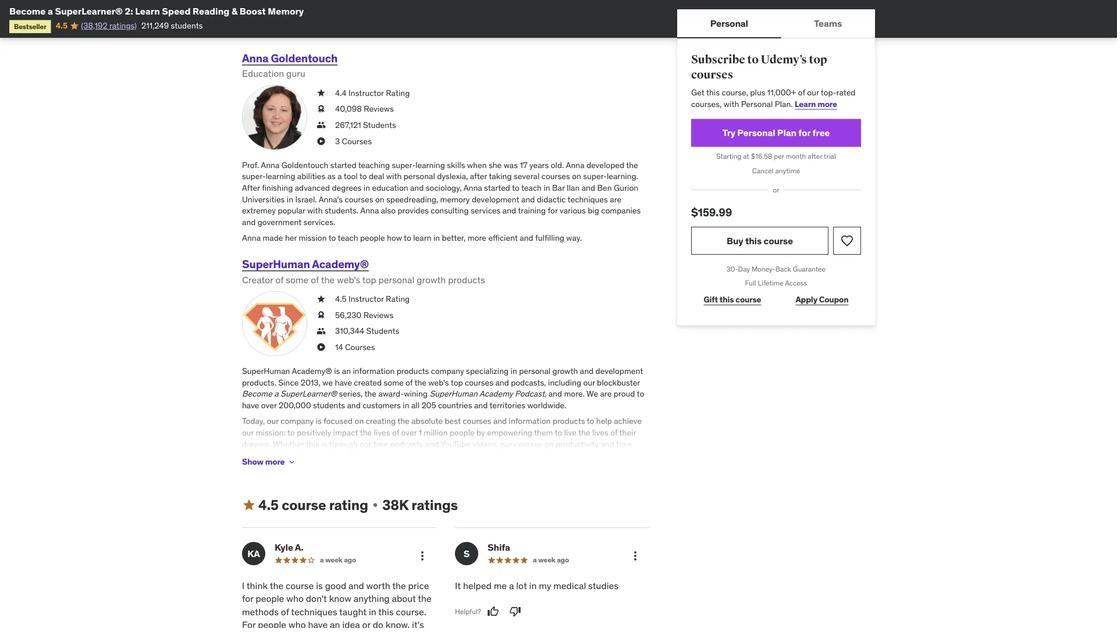 Task type: describe. For each thing, give the bounding box(es) containing it.
&
[[232, 5, 238, 17]]

lifetime
[[758, 279, 784, 288]]

development inside superhuman academy® is an information products company specializing in personal growth and development products. since 2013, we have created some of the web's top courses and podcasts, including our blockbuster become a superlearner® series, the award-wining superhuman academy podcast
[[596, 366, 643, 377]]

apply coupon button
[[784, 288, 862, 312]]

personal button
[[678, 9, 782, 37]]

think
[[247, 580, 268, 592]]

products.
[[242, 378, 277, 388]]

kyle
[[275, 542, 293, 554]]

tab list containing personal
[[678, 9, 876, 38]]

some inside superhuman academy® creator of some of the web's top personal growth products
[[286, 274, 309, 286]]

a inside prof. anna goldentouch started teaching super-learning skills when she was 17 years old. anna developed the super-learning abilities as a tool to deal with personal dyslexia, after taking several courses on super-learning. after finishing advanced degrees in education and sociology, anna started to teach in bar ilan and ben gurion universities in israel. anna's courses on speedreading, memory development and didactic techniques are extremey popular with students. anna also provides consulting services and training for various big companies and government services. anna made her mission to teach people how to learn in better, more efficient and fulfilling way.
[[338, 171, 342, 182]]

to right how on the left top of page
[[404, 233, 412, 243]]

1 horizontal spatial learn
[[795, 99, 816, 109]]

tool
[[344, 171, 358, 182]]

the right creating
[[398, 416, 410, 427]]

some inside 'today, our company is focused on creating the absolute best courses and information products to help achieve our mission: to positively impact the lives of over 1 million people by empowering them to live the lives of their dreams. whether this is through our free podcasts and youtube videos, our courses on productivity and time management, or through the products we co-create with some of the world's top thought leaders in a wide variety of topics. we are here to help you overcome the impossible.'
[[449, 451, 469, 461]]

and left training
[[503, 205, 516, 216]]

more for learn more
[[818, 99, 838, 109]]

2 lives from the left
[[593, 428, 609, 438]]

and right ,
[[549, 389, 562, 399]]

on up impact at the left of the page
[[355, 416, 364, 427]]

buy this course button
[[692, 227, 829, 255]]

developed inside the super-learning tools developed by lev allow ordinary people to learn x10 speed of their colleagues and enable machines to solve extremely complex problems.
[[340, 0, 378, 2]]

in inside , and more. we are proud to have over 200,000 students and customers in all 205 countries and territories worldwide.
[[403, 400, 410, 411]]

11,000+
[[768, 87, 797, 98]]

techniques inside i think the course is good and worth the price for people who don't know anything about the methods of techniques taught in this course.
[[291, 606, 337, 618]]

extremey
[[242, 205, 276, 216]]

didactic
[[537, 194, 566, 205]]

xsmall image for 4.5 instructor rating
[[317, 294, 326, 305]]

mission:
[[256, 428, 286, 438]]

instructor for goldentouch
[[349, 88, 384, 98]]

plan
[[778, 127, 797, 139]]

in down deal
[[364, 183, 370, 193]]

good
[[325, 580, 346, 592]]

leaders
[[566, 451, 593, 461]]

our inside get this course, plus 11,000+ of our top-rated courses, with personal plan.
[[808, 87, 819, 98]]

personal for superhuman academy® creator of some of the web's top personal growth products
[[379, 274, 415, 286]]

to left live
[[555, 428, 563, 438]]

it
[[455, 580, 461, 592]]

anna inside anna goldentouch education guru
[[242, 51, 269, 65]]

our down today,
[[242, 428, 254, 438]]

our down creating
[[360, 439, 372, 450]]

creator
[[242, 274, 273, 286]]

2 vertical spatial superhuman
[[430, 389, 478, 399]]

in left bar
[[544, 183, 551, 193]]

this for buy
[[746, 235, 762, 247]]

superhuman for superhuman academy® creator of some of the web's top personal growth products
[[242, 257, 310, 271]]

more.
[[564, 389, 585, 399]]

speed
[[528, 0, 551, 2]]

personal for superhuman academy® is an information products company specializing in personal growth and development products. since 2013, we have created some of the web's top courses and podcasts, including our blockbuster become a superlearner® series, the award-wining superhuman academy podcast
[[519, 366, 551, 377]]

and up speedreading,
[[410, 183, 424, 193]]

the down created
[[365, 389, 377, 399]]

dyslexia,
[[437, 171, 468, 182]]

1 horizontal spatial started
[[484, 183, 511, 193]]

productivity
[[556, 439, 599, 450]]

and left fulfilling on the top
[[520, 233, 534, 243]]

and up including
[[580, 366, 594, 377]]

and inside the super-learning tools developed by lev allow ordinary people to learn x10 speed of their colleagues and enable machines to solve extremely complex problems.
[[621, 0, 635, 2]]

today, our company is focused on creating the absolute best courses and information products to help achieve our mission: to positively impact the lives of over 1 million people by empowering them to live the lives of their dreams. whether this is through our free podcasts and youtube videos, our courses on productivity and time management, or through the products we co-create with some of the world's top thought leaders in a wide variety of topics. we are here to help you overcome the impossible.
[[242, 416, 642, 472]]

0 vertical spatial superlearner®
[[55, 5, 123, 17]]

anna right prof.
[[261, 160, 280, 170]]

courses for anna goldentouch
[[342, 136, 372, 146]]

products inside superhuman academy® creator of some of the web's top personal growth products
[[448, 274, 485, 286]]

our up mission:
[[267, 416, 279, 427]]

speedreading,
[[387, 194, 438, 205]]

subscribe
[[692, 53, 746, 67]]

price
[[408, 580, 429, 592]]

and up training
[[522, 194, 535, 205]]

anna goldentouch link
[[242, 51, 338, 65]]

their inside the super-learning tools developed by lev allow ordinary people to learn x10 speed of their colleagues and enable machines to solve extremely complex problems.
[[562, 0, 578, 2]]

1 vertical spatial through
[[303, 451, 332, 461]]

and down the series,
[[347, 400, 361, 411]]

tools
[[320, 0, 338, 2]]

as
[[328, 171, 336, 182]]

developed inside prof. anna goldentouch started teaching super-learning skills when she was 17 years old. anna developed the super-learning abilities as a tool to deal with personal dyslexia, after taking several courses on super-learning. after finishing advanced degrees in education and sociology, anna started to teach in bar ilan and ben gurion universities in israel. anna's courses on speedreading, memory development and didactic techniques are extremey popular with students. anna also provides consulting services and training for various big companies and government services. anna made her mission to teach people how to learn in better, more efficient and fulfilling way.
[[587, 160, 625, 170]]

the down create
[[428, 462, 440, 472]]

anna right old.
[[566, 160, 585, 170]]

personal inside try personal plan for free "link"
[[738, 127, 776, 139]]

to left x10
[[484, 0, 492, 2]]

i
[[242, 580, 245, 592]]

and down 'extremey'
[[242, 217, 256, 227]]

the down price at the left of page
[[418, 593, 432, 605]]

310,344 students
[[335, 326, 400, 337]]

205
[[422, 400, 436, 411]]

topics.
[[277, 462, 302, 472]]

1 vertical spatial teach
[[338, 233, 358, 243]]

super- up education
[[392, 160, 416, 170]]

created
[[354, 378, 382, 388]]

time
[[616, 439, 633, 450]]

web's inside superhuman academy® is an information products company specializing in personal growth and development products. since 2013, we have created some of the web's top courses and podcasts, including our blockbuster become a superlearner® series, the award-wining superhuman academy podcast
[[429, 378, 449, 388]]

56,230 reviews
[[335, 310, 394, 320]]

to right mission
[[329, 233, 336, 243]]

on up thought
[[545, 439, 554, 450]]

0 vertical spatial teach
[[522, 183, 542, 193]]

40,098 reviews
[[335, 104, 394, 114]]

in inside superhuman academy® is an information products company specializing in personal growth and development products. since 2013, we have created some of the web's top courses and podcasts, including our blockbuster become a superlearner® series, the award-wining superhuman academy podcast
[[511, 366, 517, 377]]

courses inside the subscribe to udemy's top courses
[[692, 68, 734, 82]]

courses down them
[[514, 439, 543, 450]]

cancel
[[753, 166, 774, 175]]

xsmall image for 14 courses
[[317, 342, 326, 353]]

and down million
[[425, 439, 439, 450]]

in right lot
[[529, 580, 537, 592]]

after inside prof. anna goldentouch started teaching super-learning skills when she was 17 years old. anna developed the super-learning abilities as a tool to deal with personal dyslexia, after taking several courses on super-learning. after finishing advanced degrees in education and sociology, anna started to teach in bar ilan and ben gurion universities in israel. anna's courses on speedreading, memory development and didactic techniques are extremey popular with students. anna also provides consulting services and training for various big companies and government services. anna made her mission to teach people how to learn in better, more efficient and fulfilling way.
[[470, 171, 487, 182]]

of down 'management,'
[[268, 462, 276, 472]]

and down academy
[[474, 400, 488, 411]]

this inside i think the course is good and worth the price for people who don't know anything about the methods of techniques taught in this course.
[[379, 606, 394, 618]]

more inside prof. anna goldentouch started teaching super-learning skills when she was 17 years old. anna developed the super-learning abilities as a tool to deal with personal dyslexia, after taking several courses on super-learning. after finishing advanced degrees in education and sociology, anna started to teach in bar ilan and ben gurion universities in israel. anna's courses on speedreading, memory development and didactic techniques are extremey popular with students. anna also provides consulting services and training for various big companies and government services. anna made her mission to teach people how to learn in better, more efficient and fulfilling way.
[[468, 233, 487, 243]]

best
[[445, 416, 461, 427]]

people inside the super-learning tools developed by lev allow ordinary people to learn x10 speed of their colleagues and enable machines to solve extremely complex problems.
[[458, 0, 483, 2]]

wining
[[404, 389, 428, 399]]

courses right best
[[463, 416, 492, 427]]

dreams.
[[242, 439, 271, 450]]

we inside 'today, our company is focused on creating the absolute best courses and information products to help achieve our mission: to positively impact the lives of over 1 million people by empowering them to live the lives of their dreams. whether this is through our free podcasts and youtube videos, our courses on productivity and time management, or through the products we co-create with some of the world's top thought leaders in a wide variety of topics. we are here to help you overcome the impossible.'
[[382, 451, 393, 461]]

mark review by shifa as helpful image
[[488, 606, 499, 618]]

courses down old.
[[542, 171, 570, 182]]

1 vertical spatial learning
[[416, 160, 445, 170]]

of right creator in the top left of the page
[[276, 274, 284, 286]]

0 horizontal spatial started
[[330, 160, 357, 170]]

free inside 'today, our company is focused on creating the absolute best courses and information products to help achieve our mission: to positively impact the lives of over 1 million people by empowering them to live the lives of their dreams. whether this is through our free podcasts and youtube videos, our courses on productivity and time management, or through the products we co-create with some of the world's top thought leaders in a wide variety of topics. we are here to help you overcome the impossible.'
[[374, 439, 388, 450]]

finishing
[[262, 183, 293, 193]]

teams button
[[782, 9, 876, 37]]

310,344
[[335, 326, 365, 337]]

ago for shifa
[[557, 556, 569, 565]]

over inside , and more. we are proud to have over 200,000 students and customers in all 205 countries and territories worldwide.
[[261, 400, 277, 411]]

services
[[471, 205, 501, 216]]

boost
[[240, 5, 266, 17]]

it helped me a lot in my medical studies
[[455, 580, 619, 592]]

to right tool
[[360, 171, 367, 182]]

the up wining
[[415, 378, 427, 388]]

wishlist image
[[841, 234, 855, 248]]

super- up ben
[[583, 171, 607, 182]]

superhuman for superhuman academy® is an information products company specializing in personal growth and development products. since 2013, we have created some of the web's top courses and podcasts, including our blockbuster become a superlearner® series, the award-wining superhuman academy podcast
[[242, 366, 290, 377]]

full
[[745, 279, 757, 288]]

on up ilan
[[572, 171, 582, 182]]

to inside the subscribe to udemy's top courses
[[748, 53, 759, 67]]

training
[[518, 205, 546, 216]]

company inside 'today, our company is focused on creating the absolute best courses and information products to help achieve our mission: to positively impact the lives of over 1 million people by empowering them to live the lives of their dreams. whether this is through our free podcasts and youtube videos, our courses on productivity and time management, or through the products we co-create with some of the world's top thought leaders in a wide variety of topics. we are here to help you overcome the impossible.'
[[281, 416, 314, 427]]

and inside i think the course is good and worth the price for people who don't know anything about the methods of techniques taught in this course.
[[349, 580, 364, 592]]

academy
[[480, 389, 513, 399]]

deal
[[369, 171, 385, 182]]

211,249 students
[[141, 20, 203, 31]]

learning inside the super-learning tools developed by lev allow ordinary people to learn x10 speed of their colleagues and enable machines to solve extremely complex problems.
[[289, 0, 319, 2]]

mark review by shifa as unhelpful image
[[510, 606, 521, 618]]

of up podcasts
[[392, 428, 399, 438]]

youtube
[[441, 439, 471, 450]]

instructor for academy®
[[349, 294, 384, 304]]

x10
[[514, 0, 526, 2]]

more for show more
[[265, 457, 285, 467]]

to up productivity
[[587, 416, 595, 427]]

with inside get this course, plus 11,000+ of our top-rated courses, with personal plan.
[[724, 99, 740, 109]]

starting at $16.58 per month after trial cancel anytime
[[717, 152, 836, 175]]

the up productivity
[[579, 428, 591, 438]]

become a superlearner® 2: learn speed reading & boost memory
[[9, 5, 304, 17]]

free inside try personal plan for free "link"
[[813, 127, 830, 139]]

people inside i think the course is good and worth the price for people who don't know anything about the methods of techniques taught in this course.
[[256, 593, 284, 605]]

memory
[[440, 194, 470, 205]]

to up whether
[[288, 428, 295, 438]]

medium image
[[242, 499, 256, 513]]

and up the "wide"
[[601, 439, 615, 450]]

the down creating
[[360, 428, 372, 438]]

web's inside superhuman academy® creator of some of the web's top personal growth products
[[337, 274, 361, 286]]

services.
[[304, 217, 336, 227]]

xsmall image for 56,230 reviews
[[317, 310, 326, 321]]

information inside superhuman academy® is an information products company specializing in personal growth and development products. since 2013, we have created some of the web's top courses and podcasts, including our blockbuster become a superlearner® series, the award-wining superhuman academy podcast
[[353, 366, 395, 377]]

me
[[494, 580, 507, 592]]

the inside prof. anna goldentouch started teaching super-learning skills when she was 17 years old. anna developed the super-learning abilities as a tool to deal with personal dyslexia, after taking several courses on super-learning. after finishing advanced degrees in education and sociology, anna started to teach in bar ilan and ben gurion universities in israel. anna's courses on speedreading, memory development and didactic techniques are extremey popular with students. anna also provides consulting services and training for various big companies and government services. anna made her mission to teach people how to learn in better, more efficient and fulfilling way.
[[627, 160, 639, 170]]

teaching
[[358, 160, 390, 170]]

2013,
[[301, 378, 321, 388]]

show more button
[[242, 451, 297, 474]]

course down the full
[[736, 295, 762, 305]]

courses inside superhuman academy® is an information products company specializing in personal growth and development products. since 2013, we have created some of the web's top courses and podcasts, including our blockbuster become a superlearner® series, the award-wining superhuman academy podcast
[[465, 378, 494, 388]]

the inside superhuman academy® creator of some of the web's top personal growth products
[[321, 274, 335, 286]]

live
[[565, 428, 577, 438]]

personal inside personal button
[[711, 17, 749, 29]]

including
[[548, 378, 582, 388]]

the down videos,
[[480, 451, 492, 461]]

worth
[[367, 580, 390, 592]]

how
[[387, 233, 402, 243]]

0 vertical spatial or
[[773, 185, 780, 194]]

0 horizontal spatial help
[[358, 462, 374, 472]]

people inside prof. anna goldentouch started teaching super-learning skills when she was 17 years old. anna developed the super-learning abilities as a tool to deal with personal dyslexia, after taking several courses on super-learning. after finishing advanced degrees in education and sociology, anna started to teach in bar ilan and ben gurion universities in israel. anna's courses on speedreading, memory development and didactic techniques are extremey popular with students. anna also provides consulting services and training for various big companies and government services. anna made her mission to teach people how to learn in better, more efficient and fulfilling way.
[[360, 233, 385, 243]]

are inside prof. anna goldentouch started teaching super-learning skills when she was 17 years old. anna developed the super-learning abilities as a tool to deal with personal dyslexia, after taking several courses on super-learning. after finishing advanced degrees in education and sociology, anna started to teach in bar ilan and ben gurion universities in israel. anna's courses on speedreading, memory development and didactic techniques are extremey popular with students. anna also provides consulting services and training for various big companies and government services. anna made her mission to teach people how to learn in better, more efficient and fulfilling way.
[[610, 194, 622, 205]]

government
[[258, 217, 302, 227]]

0 vertical spatial through
[[329, 439, 358, 450]]

xsmall image left the '38k'
[[371, 501, 380, 510]]

the super-learning tools developed by lev allow ordinary people to learn x10 speed of their colleagues and enable machines to solve extremely complex problems.
[[242, 0, 635, 13]]

worldwide.
[[528, 400, 567, 411]]

growth for superhuman academy® is an information products company specializing in personal growth and development products. since 2013, we have created some of the web's top courses and podcasts, including our blockbuster become a superlearner® series, the award-wining superhuman academy podcast
[[553, 366, 578, 377]]

xsmall image for 3 courses
[[317, 136, 326, 147]]

course down topics.
[[282, 497, 326, 514]]

$159.99
[[692, 205, 732, 219]]

week for kyle a.
[[325, 556, 343, 565]]

products up you
[[348, 451, 380, 461]]

specializing
[[466, 366, 509, 377]]

0 horizontal spatial learn
[[135, 5, 160, 17]]

on up the also
[[375, 194, 385, 205]]

over inside 'today, our company is focused on creating the absolute best courses and information products to help achieve our mission: to positively impact the lives of over 1 million people by empowering them to live the lives of their dreams. whether this is through our free podcasts and youtube videos, our courses on productivity and time management, or through the products we co-create with some of the world's top thought leaders in a wide variety of topics. we are here to help you overcome the impossible.'
[[401, 428, 417, 438]]

4.5 course rating
[[258, 497, 368, 514]]

them
[[534, 428, 553, 438]]

courses down degrees
[[345, 194, 373, 205]]

2 vertical spatial learning
[[266, 171, 295, 182]]

the up 'here'
[[334, 451, 346, 461]]

40,098
[[335, 104, 362, 114]]

courses,
[[692, 99, 722, 109]]

become inside superhuman academy® is an information products company specializing in personal growth and development products. since 2013, we have created some of the web's top courses and podcasts, including our blockbuster become a superlearner® series, the award-wining superhuman academy podcast
[[242, 389, 272, 399]]

her
[[285, 233, 297, 243]]

videos,
[[473, 439, 499, 450]]

4.5 for 4.5
[[56, 20, 67, 31]]

years
[[530, 160, 549, 170]]

we inside superhuman academy® is an information products company specializing in personal growth and development products. since 2013, we have created some of the web's top courses and podcasts, including our blockbuster become a superlearner® series, the award-wining superhuman academy podcast
[[323, 378, 333, 388]]

the up about
[[392, 580, 406, 592]]

various
[[560, 205, 586, 216]]

products up live
[[553, 416, 585, 427]]

we inside , and more. we are proud to have over 200,000 students and customers in all 205 countries and territories worldwide.
[[587, 389, 599, 399]]

colleagues
[[580, 0, 619, 2]]

super- inside the super-learning tools developed by lev allow ordinary people to learn x10 speed of their colleagues and enable machines to solve extremely complex problems.
[[265, 0, 289, 2]]

with inside 'today, our company is focused on creating the absolute best courses and information products to help achieve our mission: to positively impact the lives of over 1 million people by empowering them to live the lives of their dreams. whether this is through our free podcasts and youtube videos, our courses on productivity and time management, or through the products we co-create with some of the world's top thought leaders in a wide variety of topics. we are here to help you overcome the impossible.'
[[432, 451, 447, 461]]

ben
[[598, 183, 612, 193]]

30-day money-back guarantee full lifetime access
[[727, 265, 826, 288]]

create
[[407, 451, 430, 461]]



Task type: locate. For each thing, give the bounding box(es) containing it.
is inside i think the course is good and worth the price for people who don't know anything about the methods of techniques taught in this course.
[[316, 580, 323, 592]]

a week ago for kyle a.
[[320, 556, 356, 565]]

with down course, at right top
[[724, 99, 740, 109]]

top inside superhuman academy® is an information products company specializing in personal growth and development products. since 2013, we have created some of the web's top courses and podcasts, including our blockbuster become a superlearner® series, the award-wining superhuman academy podcast
[[451, 378, 463, 388]]

for down i
[[242, 593, 254, 605]]

for inside "link"
[[799, 127, 811, 139]]

4.4
[[335, 88, 347, 98]]

ka
[[247, 548, 260, 560]]

of inside the super-learning tools developed by lev allow ordinary people to learn x10 speed of their colleagues and enable machines to solve extremely complex problems.
[[553, 0, 560, 2]]

get this course, plus 11,000+ of our top-rated courses, with personal plan.
[[692, 87, 856, 109]]

gurion
[[614, 183, 639, 193]]

enable
[[242, 3, 267, 13]]

0 vertical spatial superhuman
[[242, 257, 310, 271]]

1 horizontal spatial company
[[431, 366, 464, 377]]

are inside 'today, our company is focused on creating the absolute best courses and information products to help achieve our mission: to positively impact the lives of over 1 million people by empowering them to live the lives of their dreams. whether this is through our free podcasts and youtube videos, our courses on productivity and time management, or through the products we co-create with some of the world's top thought leaders in a wide variety of topics. we are here to help you overcome the impossible.'
[[317, 462, 329, 472]]

their down the achieve
[[620, 428, 636, 438]]

1 vertical spatial over
[[401, 428, 417, 438]]

learning up 'machines'
[[289, 0, 319, 2]]

of inside superhuman academy® is an information products company specializing in personal growth and development products. since 2013, we have created some of the web's top courses and podcasts, including our blockbuster become a superlearner® series, the award-wining superhuman academy podcast
[[406, 378, 413, 388]]

by up videos,
[[477, 428, 485, 438]]

or down anytime in the right of the page
[[773, 185, 780, 194]]

learn
[[135, 5, 160, 17], [795, 99, 816, 109]]

over
[[261, 400, 277, 411], [401, 428, 417, 438]]

1 horizontal spatial development
[[596, 366, 643, 377]]

try
[[723, 127, 736, 139]]

0 vertical spatial help
[[597, 416, 612, 427]]

buy
[[727, 235, 744, 247]]

over left 1
[[401, 428, 417, 438]]

growth for superhuman academy® creator of some of the web's top personal growth products
[[417, 274, 446, 286]]

for right plan
[[799, 127, 811, 139]]

education
[[242, 68, 284, 80]]

0 vertical spatial students
[[363, 120, 396, 130]]

xsmall image left 14
[[317, 342, 326, 353]]

0 horizontal spatial 4.5
[[56, 20, 67, 31]]

top up , and more. we are proud to have over 200,000 students and customers in all 205 countries and territories worldwide.
[[451, 378, 463, 388]]

rating for goldentouch
[[386, 88, 410, 98]]

ago for kyle a.
[[344, 556, 356, 565]]

popular
[[278, 205, 305, 216]]

xsmall image
[[317, 87, 326, 99], [317, 103, 326, 115], [317, 119, 326, 131], [317, 136, 326, 147], [317, 294, 326, 305], [371, 501, 380, 510]]

is down positively
[[321, 439, 327, 450]]

series,
[[339, 389, 363, 399]]

1 vertical spatial development
[[596, 366, 643, 377]]

this inside 'today, our company is focused on creating the absolute best courses and information products to help achieve our mission: to positively impact the lives of over 1 million people by empowering them to live the lives of their dreams. whether this is through our free podcasts and youtube videos, our courses on productivity and time management, or through the products we co-create with some of the world's top thought leaders in a wide variety of topics. we are here to help you overcome the impossible.'
[[306, 439, 319, 450]]

development up 'services'
[[472, 194, 520, 205]]

1 vertical spatial company
[[281, 416, 314, 427]]

students for academy®
[[367, 326, 400, 337]]

academy® for superhuman academy® creator of some of the web's top personal growth products
[[312, 257, 369, 271]]

is up positively
[[316, 416, 322, 427]]

1 vertical spatial rating
[[386, 294, 410, 304]]

information inside 'today, our company is focused on creating the absolute best courses and information products to help achieve our mission: to positively impact the lives of over 1 million people by empowering them to live the lives of their dreams. whether this is through our free podcasts and youtube videos, our courses on productivity and time management, or through the products we co-create with some of the world's top thought leaders in a wide variety of topics. we are here to help you overcome the impossible.'
[[509, 416, 551, 427]]

1 vertical spatial web's
[[429, 378, 449, 388]]

prof. anna goldentouch started teaching super-learning skills when she was 17 years old. anna developed the super-learning abilities as a tool to deal with personal dyslexia, after taking several courses on super-learning. after finishing advanced degrees in education and sociology, anna started to teach in bar ilan and ben gurion universities in israel. anna's courses on speedreading, memory development and didactic techniques are extremey popular with students. anna also provides consulting services and training for various big companies and government services. anna made her mission to teach people how to learn in better, more efficient and fulfilling way.
[[242, 160, 641, 243]]

personal
[[711, 17, 749, 29], [741, 99, 773, 109], [738, 127, 776, 139]]

goldentouch inside prof. anna goldentouch started teaching super-learning skills when she was 17 years old. anna developed the super-learning abilities as a tool to deal with personal dyslexia, after taking several courses on super-learning. after finishing advanced degrees in education and sociology, anna started to teach in bar ilan and ben gurion universities in israel. anna's courses on speedreading, memory development and didactic techniques are extremey popular with students. anna also provides consulting services and training for various big companies and government services. anna made her mission to teach people how to learn in better, more efficient and fulfilling way.
[[282, 160, 329, 170]]

education
[[372, 183, 408, 193]]

1 vertical spatial academy®
[[292, 366, 332, 377]]

1 vertical spatial personal
[[379, 274, 415, 286]]

guarantee
[[793, 265, 826, 274]]

podcast
[[515, 389, 545, 399]]

1 horizontal spatial by
[[477, 428, 485, 438]]

some down superhuman academy® link
[[286, 274, 309, 286]]

territories
[[490, 400, 526, 411]]

students inside , and more. we are proud to have over 200,000 students and customers in all 205 countries and territories worldwide.
[[313, 400, 345, 411]]

0 horizontal spatial company
[[281, 416, 314, 427]]

of down superhuman academy® link
[[311, 274, 319, 286]]

their inside 'today, our company is focused on creating the absolute best courses and information products to help achieve our mission: to positively impact the lives of over 1 million people by empowering them to live the lives of their dreams. whether this is through our free podcasts and youtube videos, our courses on productivity and time management, or through the products we co-create with some of the world's top thought leaders in a wide variety of topics. we are here to help you overcome the impossible.'
[[620, 428, 636, 438]]

more inside button
[[265, 457, 285, 467]]

a week ago
[[320, 556, 356, 565], [533, 556, 569, 565]]

0 horizontal spatial developed
[[340, 0, 378, 2]]

1 vertical spatial goldentouch
[[282, 160, 329, 170]]

xsmall image for 4.4 instructor rating
[[317, 87, 326, 99]]

0 horizontal spatial learn
[[413, 233, 432, 243]]

1 vertical spatial information
[[509, 416, 551, 427]]

this
[[707, 87, 720, 98], [746, 235, 762, 247], [720, 295, 734, 305], [306, 439, 319, 450], [379, 606, 394, 618]]

free up trial
[[813, 127, 830, 139]]

have inside , and more. we are proud to have over 200,000 students and customers in all 205 countries and territories worldwide.
[[242, 400, 259, 411]]

0 vertical spatial free
[[813, 127, 830, 139]]

1 horizontal spatial developed
[[587, 160, 625, 170]]

1 horizontal spatial help
[[597, 416, 612, 427]]

a inside 'today, our company is focused on creating the absolute best courses and information products to help achieve our mission: to positively impact the lives of over 1 million people by empowering them to live the lives of their dreams. whether this is through our free podcasts and youtube videos, our courses on productivity and time management, or through the products we co-create with some of the world's top thought leaders in a wide variety of topics. we are here to help you overcome the impossible.'
[[603, 451, 608, 461]]

2 rating from the top
[[386, 294, 410, 304]]

lives down creating
[[374, 428, 390, 438]]

1 vertical spatial growth
[[553, 366, 578, 377]]

2 week from the left
[[538, 556, 556, 565]]

top inside the subscribe to udemy's top courses
[[809, 53, 828, 67]]

0 vertical spatial academy®
[[312, 257, 369, 271]]

0 horizontal spatial ago
[[344, 556, 356, 565]]

to right 'proud'
[[637, 389, 645, 399]]

instructor up 40,098 reviews
[[349, 88, 384, 98]]

xsmall image for 310,344 students
[[317, 326, 326, 337]]

learning.
[[607, 171, 639, 182]]

we
[[587, 389, 599, 399], [303, 462, 315, 472]]

academy® inside superhuman academy® creator of some of the web's top personal growth products
[[312, 257, 369, 271]]

0 horizontal spatial superlearner®
[[55, 5, 123, 17]]

1 vertical spatial techniques
[[291, 606, 337, 618]]

top
[[809, 53, 828, 67], [363, 274, 376, 286], [451, 378, 463, 388], [522, 451, 534, 461]]

today,
[[242, 416, 265, 427]]

customers
[[363, 400, 401, 411]]

personal up 4.5 instructor rating
[[379, 274, 415, 286]]

1 horizontal spatial we
[[382, 451, 393, 461]]

teach down several
[[522, 183, 542, 193]]

course inside button
[[764, 235, 793, 247]]

reviews for goldentouch
[[364, 104, 394, 114]]

0 vertical spatial information
[[353, 366, 395, 377]]

1 rating from the top
[[386, 88, 410, 98]]

for inside prof. anna goldentouch started teaching super-learning skills when she was 17 years old. anna developed the super-learning abilities as a tool to deal with personal dyslexia, after taking several courses on super-learning. after finishing advanced degrees in education and sociology, anna started to teach in bar ilan and ben gurion universities in israel. anna's courses on speedreading, memory development and didactic techniques are extremey popular with students. anna also provides consulting services and training for various big companies and government services. anna made her mission to teach people how to learn in better, more efficient and fulfilling way.
[[548, 205, 558, 216]]

to left solve
[[305, 3, 313, 13]]

developed
[[340, 0, 378, 2], [587, 160, 625, 170]]

and up empowering
[[494, 416, 507, 427]]

have inside superhuman academy® is an information products company specializing in personal growth and development products. since 2013, we have created some of the web's top courses and podcasts, including our blockbuster become a superlearner® series, the award-wining superhuman academy podcast
[[335, 378, 352, 388]]

information
[[353, 366, 395, 377], [509, 416, 551, 427]]

development
[[472, 194, 520, 205], [596, 366, 643, 377]]

0 vertical spatial techniques
[[568, 194, 608, 205]]

learn more
[[795, 99, 838, 109]]

1 vertical spatial have
[[242, 400, 259, 411]]

1 instructor from the top
[[349, 88, 384, 98]]

a.
[[295, 542, 304, 554]]

learn inside prof. anna goldentouch started teaching super-learning skills when she was 17 years old. anna developed the super-learning abilities as a tool to deal with personal dyslexia, after taking several courses on super-learning. after finishing advanced degrees in education and sociology, anna started to teach in bar ilan and ben gurion universities in israel. anna's courses on speedreading, memory development and didactic techniques are extremey popular with students. anna also provides consulting services and training for various big companies and government services. anna made her mission to teach people how to learn in better, more efficient and fulfilling way.
[[413, 233, 432, 243]]

1 vertical spatial superlearner®
[[281, 389, 337, 399]]

development up blockbuster
[[596, 366, 643, 377]]

(38,192
[[81, 20, 107, 31]]

by inside 'today, our company is focused on creating the absolute best courses and information products to help achieve our mission: to positively impact the lives of over 1 million people by empowering them to live the lives of their dreams. whether this is through our free podcasts and youtube videos, our courses on productivity and time management, or through the products we co-create with some of the world's top thought leaders in a wide variety of topics. we are here to help you overcome the impossible.'
[[477, 428, 485, 438]]

0 vertical spatial personal
[[404, 171, 435, 182]]

1 vertical spatial reviews
[[364, 310, 394, 320]]

help left the achieve
[[597, 416, 612, 427]]

company inside superhuman academy® is an information products company specializing in personal growth and development products. since 2013, we have created some of the web's top courses and podcasts, including our blockbuster become a superlearner® series, the award-wining superhuman academy podcast
[[431, 366, 464, 377]]

in up popular
[[287, 194, 293, 205]]

our up "world's"
[[500, 439, 512, 450]]

4.5 for 4.5 instructor rating
[[335, 294, 347, 304]]

rating for academy®
[[386, 294, 410, 304]]

0 horizontal spatial week
[[325, 556, 343, 565]]

some
[[286, 274, 309, 286], [384, 378, 404, 388], [449, 451, 469, 461]]

0 horizontal spatial we
[[303, 462, 315, 472]]

reviews down 4.5 instructor rating
[[364, 310, 394, 320]]

techniques inside prof. anna goldentouch started teaching super-learning skills when she was 17 years old. anna developed the super-learning abilities as a tool to deal with personal dyslexia, after taking several courses on super-learning. after finishing advanced degrees in education and sociology, anna started to teach in bar ilan and ben gurion universities in israel. anna's courses on speedreading, memory development and didactic techniques are extremey popular with students. anna also provides consulting services and training for various big companies and government services. anna made her mission to teach people how to learn in better, more efficient and fulfilling way.
[[568, 194, 608, 205]]

of up wining
[[406, 378, 413, 388]]

0 vertical spatial become
[[9, 5, 46, 17]]

this inside button
[[746, 235, 762, 247]]

personal up speedreading,
[[404, 171, 435, 182]]

to down several
[[512, 183, 520, 193]]

are up companies
[[610, 194, 622, 205]]

1 horizontal spatial teach
[[522, 183, 542, 193]]

superhuman academy® creator of some of the web's top personal growth products
[[242, 257, 485, 286]]

rating up 56,230 reviews
[[386, 294, 410, 304]]

learn more link
[[795, 99, 838, 109]]

products inside superhuman academy® is an information products company specializing in personal growth and development products. since 2013, we have created some of the web's top courses and podcasts, including our blockbuster become a superlearner® series, the award-wining superhuman academy podcast
[[397, 366, 429, 377]]

people inside 'today, our company is focused on creating the absolute best courses and information products to help achieve our mission: to positively impact the lives of over 1 million people by empowering them to live the lives of their dreams. whether this is through our free podcasts and youtube videos, our courses on productivity and time management, or through the products we co-create with some of the world's top thought leaders in a wide variety of topics. we are here to help you overcome the impossible.'
[[450, 428, 475, 438]]

through down impact at the left of the page
[[329, 439, 358, 450]]

course up back
[[764, 235, 793, 247]]

learn up the 211,249
[[135, 5, 160, 17]]

degrees
[[332, 183, 362, 193]]

goldentouch inside anna goldentouch education guru
[[271, 51, 338, 65]]

1 vertical spatial their
[[620, 428, 636, 438]]

0 vertical spatial 4.5
[[56, 20, 67, 31]]

academy® for superhuman academy® is an information products company specializing in personal growth and development products. since 2013, we have created some of the web's top courses and podcasts, including our blockbuster become a superlearner® series, the award-wining superhuman academy podcast
[[292, 366, 332, 377]]

ilan
[[567, 183, 580, 193]]

to inside , and more. we are proud to have over 200,000 students and customers in all 205 countries and territories worldwide.
[[637, 389, 645, 399]]

1 vertical spatial more
[[468, 233, 487, 243]]

started down taking
[[484, 183, 511, 193]]

web's up , and more. we are proud to have over 200,000 students and customers in all 205 countries and territories worldwide.
[[429, 378, 449, 388]]

superhuman academy® image
[[242, 291, 307, 356]]

personal up $16.58
[[738, 127, 776, 139]]

1 vertical spatial some
[[384, 378, 404, 388]]

superlearner® inside superhuman academy® is an information products company specializing in personal growth and development products. since 2013, we have created some of the web's top courses and podcasts, including our blockbuster become a superlearner® series, the award-wining superhuman academy podcast
[[281, 389, 337, 399]]

top inside superhuman academy® creator of some of the web's top personal growth products
[[363, 274, 376, 286]]

this down anything
[[379, 606, 394, 618]]

0 vertical spatial reviews
[[364, 104, 394, 114]]

trial
[[824, 152, 836, 161]]

growth inside superhuman academy® creator of some of the web's top personal growth products
[[417, 274, 446, 286]]

our up learn more
[[808, 87, 819, 98]]

in left better,
[[434, 233, 440, 243]]

course,
[[722, 87, 749, 98]]

0 vertical spatial some
[[286, 274, 309, 286]]

course
[[764, 235, 793, 247], [736, 295, 762, 305], [282, 497, 326, 514], [286, 580, 314, 592]]

apply coupon
[[796, 295, 849, 305]]

0 horizontal spatial we
[[323, 378, 333, 388]]

0 horizontal spatial lives
[[374, 428, 390, 438]]

students for goldentouch
[[363, 120, 396, 130]]

superhuman academy® is an information products company specializing in personal growth and development products. since 2013, we have created some of the web's top courses and podcasts, including our blockbuster become a superlearner® series, the award-wining superhuman academy podcast
[[242, 366, 643, 399]]

3 courses
[[335, 136, 372, 146]]

academy® down mission
[[312, 257, 369, 271]]

xsmall image left 267,121
[[317, 119, 326, 131]]

israel.
[[295, 194, 317, 205]]

xsmall image for 40,098 reviews
[[317, 103, 326, 115]]

instructor up 56,230 reviews
[[349, 294, 384, 304]]

for inside i think the course is good and worth the price for people who don't know anything about the methods of techniques taught in this course.
[[242, 593, 254, 605]]

are left 'here'
[[317, 462, 329, 472]]

0 horizontal spatial by
[[380, 0, 389, 2]]

learn inside the super-learning tools developed by lev allow ordinary people to learn x10 speed of their colleagues and enable machines to solve extremely complex problems.
[[494, 0, 512, 2]]

1 vertical spatial personal
[[741, 99, 773, 109]]

the up learning.
[[627, 160, 639, 170]]

1 vertical spatial 4.5
[[335, 294, 347, 304]]

38k
[[382, 497, 409, 514]]

is inside superhuman academy® is an information products company specializing in personal growth and development products. since 2013, we have created some of the web's top courses and podcasts, including our blockbuster become a superlearner® series, the award-wining superhuman academy podcast
[[334, 366, 340, 377]]

xsmall image for 267,121 students
[[317, 119, 326, 131]]

some inside superhuman academy® is an information products company specializing in personal growth and development products. since 2013, we have created some of the web's top courses and podcasts, including our blockbuster become a superlearner® series, the award-wining superhuman academy podcast
[[384, 378, 404, 388]]

people right ordinary on the top left of page
[[458, 0, 483, 2]]

this inside get this course, plus 11,000+ of our top-rated courses, with personal plan.
[[707, 87, 720, 98]]

this right gift
[[720, 295, 734, 305]]

1 horizontal spatial lives
[[593, 428, 609, 438]]

helped
[[463, 580, 492, 592]]

2 horizontal spatial for
[[799, 127, 811, 139]]

1 vertical spatial students
[[313, 400, 345, 411]]

some down youtube
[[449, 451, 469, 461]]

prof.
[[242, 160, 259, 170]]

helpful?
[[455, 608, 481, 617]]

week for shifa
[[538, 556, 556, 565]]

1 a week ago from the left
[[320, 556, 356, 565]]

courses for superhuman academy®
[[345, 342, 375, 353]]

the right think
[[270, 580, 284, 592]]

by up complex
[[380, 0, 389, 2]]

this up courses,
[[707, 87, 720, 98]]

of down videos,
[[471, 451, 478, 461]]

2 instructor from the top
[[349, 294, 384, 304]]

of inside get this course, plus 11,000+ of our top-rated courses, with personal plan.
[[799, 87, 806, 98]]

a inside superhuman academy® is an information products company specializing in personal growth and development products. since 2013, we have created some of the web's top courses and podcasts, including our blockbuster become a superlearner® series, the award-wining superhuman academy podcast
[[274, 389, 279, 399]]

1 week from the left
[[325, 556, 343, 565]]

superhuman
[[242, 257, 310, 271], [242, 366, 290, 377], [430, 389, 478, 399]]

anna up memory
[[464, 183, 482, 193]]

developed up learning.
[[587, 160, 625, 170]]

0 horizontal spatial students
[[171, 20, 203, 31]]

better,
[[442, 233, 466, 243]]

instructor
[[349, 88, 384, 98], [349, 294, 384, 304]]

1 horizontal spatial information
[[509, 416, 551, 427]]

in left all
[[403, 400, 410, 411]]

starting
[[717, 152, 742, 161]]

learning
[[289, 0, 319, 2], [416, 160, 445, 170], [266, 171, 295, 182]]

free
[[813, 127, 830, 139], [374, 439, 388, 450]]

by inside the super-learning tools developed by lev allow ordinary people to learn x10 speed of their colleagues and enable machines to solve extremely complex problems.
[[380, 0, 389, 2]]

gift this course
[[704, 295, 762, 305]]

personal down plus
[[741, 99, 773, 109]]

1 vertical spatial or
[[294, 451, 302, 461]]

achieve
[[614, 416, 642, 427]]

techniques up big on the right top of page
[[568, 194, 608, 205]]

super- up after
[[242, 171, 266, 182]]

anna goldentouch image
[[242, 85, 307, 150]]

we inside 'today, our company is focused on creating the absolute best courses and information products to help achieve our mission: to positively impact the lives of over 1 million people by empowering them to live the lives of their dreams. whether this is through our free podcasts and youtube videos, our courses on productivity and time management, or through the products we co-create with some of the world's top thought leaders in a wide variety of topics. we are here to help you overcome the impossible.'
[[303, 462, 315, 472]]

2 vertical spatial more
[[265, 457, 285, 467]]

for down didactic
[[548, 205, 558, 216]]

xsmall image inside show more button
[[287, 458, 297, 467]]

this for gift
[[720, 295, 734, 305]]

1 horizontal spatial learn
[[494, 0, 512, 2]]

1 ago from the left
[[344, 556, 356, 565]]

0 horizontal spatial some
[[286, 274, 309, 286]]

are
[[610, 194, 622, 205], [600, 389, 612, 399], [317, 462, 329, 472]]

studies
[[589, 580, 619, 592]]

1 horizontal spatial students
[[313, 400, 345, 411]]

additional actions for review by shifa image
[[629, 550, 643, 564]]

after inside starting at $16.58 per month after trial cancel anytime
[[808, 152, 823, 161]]

xsmall image down superhuman academy® link
[[317, 294, 326, 305]]

1 horizontal spatial some
[[384, 378, 404, 388]]

0 horizontal spatial after
[[470, 171, 487, 182]]

0 vertical spatial developed
[[340, 0, 378, 2]]

our inside superhuman academy® is an information products company specializing in personal growth and development products. since 2013, we have created some of the web's top courses and podcasts, including our blockbuster become a superlearner® series, the award-wining superhuman academy podcast
[[584, 378, 595, 388]]

students down 56,230 reviews
[[367, 326, 400, 337]]

to right 'here'
[[349, 462, 356, 472]]

are down blockbuster
[[600, 389, 612, 399]]

techniques down don't
[[291, 606, 337, 618]]

0 vertical spatial instructor
[[349, 88, 384, 98]]

1 horizontal spatial or
[[773, 185, 780, 194]]

0 horizontal spatial a week ago
[[320, 556, 356, 565]]

0 vertical spatial learn
[[135, 5, 160, 17]]

a week ago for shifa
[[533, 556, 569, 565]]

month
[[786, 152, 807, 161]]

1 horizontal spatial after
[[808, 152, 823, 161]]

1 horizontal spatial techniques
[[568, 194, 608, 205]]

1 vertical spatial students
[[367, 326, 400, 337]]

lives
[[374, 428, 390, 438], [593, 428, 609, 438]]

superhuman inside superhuman academy® creator of some of the web's top personal growth products
[[242, 257, 310, 271]]

companies
[[602, 205, 641, 216]]

0 vertical spatial for
[[799, 127, 811, 139]]

of right speed
[[553, 0, 560, 2]]

2 horizontal spatial 4.5
[[335, 294, 347, 304]]

4.5 for 4.5 course rating
[[258, 497, 279, 514]]

in inside 'today, our company is focused on creating the absolute best courses and information products to help achieve our mission: to positively impact the lives of over 1 million people by empowering them to live the lives of their dreams. whether this is through our free podcasts and youtube videos, our courses on productivity and time management, or through the products we co-create with some of the world's top thought leaders in a wide variety of topics. we are here to help you overcome the impossible.'
[[595, 451, 602, 461]]

development inside prof. anna goldentouch started teaching super-learning skills when she was 17 years old. anna developed the super-learning abilities as a tool to deal with personal dyslexia, after taking several courses on super-learning. after finishing advanced degrees in education and sociology, anna started to teach in bar ilan and ben gurion universities in israel. anna's courses on speedreading, memory development and didactic techniques are extremey popular with students. anna also provides consulting services and training for various big companies and government services. anna made her mission to teach people how to learn in better, more efficient and fulfilling way.
[[472, 194, 520, 205]]

additional actions for review by kyle a. image
[[416, 550, 430, 564]]

of up the time
[[611, 428, 618, 438]]

through down positively
[[303, 451, 332, 461]]

2 a week ago from the left
[[533, 556, 569, 565]]

try personal plan for free link
[[692, 119, 862, 147]]

top inside 'today, our company is focused on creating the absolute best courses and information products to help achieve our mission: to positively impact the lives of over 1 million people by empowering them to live the lives of their dreams. whether this is through our free podcasts and youtube videos, our courses on productivity and time management, or through the products we co-create with some of the world's top thought leaders in a wide variety of topics. we are here to help you overcome the impossible.'
[[522, 451, 534, 461]]

courses down 267,121
[[342, 136, 372, 146]]

complex
[[373, 3, 404, 13]]

1 horizontal spatial a week ago
[[533, 556, 569, 565]]

with up education
[[386, 171, 402, 182]]

1 horizontal spatial become
[[242, 389, 272, 399]]

personal inside superhuman academy® creator of some of the web's top personal growth products
[[379, 274, 415, 286]]

help left you
[[358, 462, 374, 472]]

company up , and more. we are proud to have over 200,000 students and customers in all 205 countries and territories worldwide.
[[431, 366, 464, 377]]

problems.
[[406, 3, 442, 13]]

0 vertical spatial development
[[472, 194, 520, 205]]

0 vertical spatial have
[[335, 378, 352, 388]]

0 horizontal spatial development
[[472, 194, 520, 205]]

lives up productivity
[[593, 428, 609, 438]]

xsmall image
[[317, 310, 326, 321], [317, 326, 326, 337], [317, 342, 326, 353], [287, 458, 297, 467]]

anna left the also
[[360, 205, 379, 216]]

0 vertical spatial over
[[261, 400, 277, 411]]

personal inside get this course, plus 11,000+ of our top-rated courses, with personal plan.
[[741, 99, 773, 109]]

1 vertical spatial we
[[303, 462, 315, 472]]

or inside 'today, our company is focused on creating the absolute best courses and information products to help achieve our mission: to positively impact the lives of over 1 million people by empowering them to live the lives of their dreams. whether this is through our free podcasts and youtube videos, our courses on productivity and time management, or through the products we co-create with some of the world's top thought leaders in a wide variety of topics. we are here to help you overcome the impossible.'
[[294, 451, 302, 461]]

reviews for academy®
[[364, 310, 394, 320]]

focused
[[324, 416, 353, 427]]

growth inside superhuman academy® is an information products company specializing in personal growth and development products. since 2013, we have created some of the web's top courses and podcasts, including our blockbuster become a superlearner® series, the award-wining superhuman academy podcast
[[553, 366, 578, 377]]

1 horizontal spatial ago
[[557, 556, 569, 565]]

co-
[[395, 451, 407, 461]]

academy® inside superhuman academy® is an information products company specializing in personal growth and development products. since 2013, we have created some of the web's top courses and podcasts, including our blockbuster become a superlearner® series, the award-wining superhuman academy podcast
[[292, 366, 332, 377]]

apply
[[796, 295, 818, 305]]

0 horizontal spatial information
[[353, 366, 395, 377]]

top-
[[821, 87, 837, 98]]

are inside , and more. we are proud to have over 200,000 students and customers in all 205 countries and territories worldwide.
[[600, 389, 612, 399]]

courses down subscribe
[[692, 68, 734, 82]]

goldentouch up guru
[[271, 51, 338, 65]]

award-
[[379, 389, 404, 399]]

our
[[808, 87, 819, 98], [584, 378, 595, 388], [267, 416, 279, 427], [242, 428, 254, 438], [360, 439, 372, 450], [500, 439, 512, 450]]

people up youtube
[[450, 428, 475, 438]]

2 vertical spatial personal
[[738, 127, 776, 139]]

0 horizontal spatial for
[[242, 593, 254, 605]]

1 vertical spatial instructor
[[349, 294, 384, 304]]

mission
[[299, 233, 327, 243]]

1 horizontal spatial 4.5
[[258, 497, 279, 514]]

17
[[520, 160, 528, 170]]

2 ago from the left
[[557, 556, 569, 565]]

courses
[[342, 136, 372, 146], [345, 342, 375, 353]]

1 vertical spatial by
[[477, 428, 485, 438]]

company
[[431, 366, 464, 377], [281, 416, 314, 427]]

anna's
[[319, 194, 343, 205]]

with up services.
[[307, 205, 323, 216]]

0 vertical spatial learning
[[289, 0, 319, 2]]

0 vertical spatial we
[[587, 389, 599, 399]]

show
[[242, 457, 264, 467]]

students down speed
[[171, 20, 203, 31]]

course inside i think the course is good and worth the price for people who don't know anything about the methods of techniques taught in this course.
[[286, 580, 314, 592]]

and up academy
[[496, 378, 509, 388]]

1 horizontal spatial free
[[813, 127, 830, 139]]

personal inside prof. anna goldentouch started teaching super-learning skills when she was 17 years old. anna developed the super-learning abilities as a tool to deal with personal dyslexia, after taking several courses on super-learning. after finishing advanced degrees in education and sociology, anna started to teach in bar ilan and ben gurion universities in israel. anna's courses on speedreading, memory development and didactic techniques are extremey popular with students. anna also provides consulting services and training for various big companies and government services. anna made her mission to teach people how to learn in better, more efficient and fulfilling way.
[[404, 171, 435, 182]]

absolute
[[412, 416, 443, 427]]

superlearner® down the 2013,
[[281, 389, 337, 399]]

1 horizontal spatial we
[[587, 389, 599, 399]]

1 vertical spatial developed
[[587, 160, 625, 170]]

in inside i think the course is good and worth the price for people who don't know anything about the methods of techniques taught in this course.
[[369, 606, 377, 618]]

38k ratings
[[382, 497, 458, 514]]

personal inside superhuman academy® is an information products company specializing in personal growth and development products. since 2013, we have created some of the web's top courses and podcasts, including our blockbuster become a superlearner® series, the award-wining superhuman academy podcast
[[519, 366, 551, 377]]

is up don't
[[316, 580, 323, 592]]

and right ilan
[[582, 183, 596, 193]]

is
[[334, 366, 340, 377], [316, 416, 322, 427], [321, 439, 327, 450], [316, 580, 323, 592]]

2 vertical spatial are
[[317, 462, 329, 472]]

xsmall image left 56,230
[[317, 310, 326, 321]]

big
[[588, 205, 600, 216]]

efficient
[[489, 233, 518, 243]]

this for get
[[707, 87, 720, 98]]

speed
[[162, 5, 191, 17]]

rated
[[837, 87, 856, 98]]

courses down 310,344 students
[[345, 342, 375, 353]]

about
[[392, 593, 416, 605]]

0 vertical spatial students
[[171, 20, 203, 31]]

0 vertical spatial rating
[[386, 88, 410, 98]]

1 lives from the left
[[374, 428, 390, 438]]

2 vertical spatial for
[[242, 593, 254, 605]]

0 vertical spatial courses
[[342, 136, 372, 146]]

tab list
[[678, 9, 876, 38]]

anna left the made
[[242, 233, 261, 243]]

of inside i think the course is good and worth the price for people who don't know anything about the methods of techniques taught in this course.
[[281, 606, 289, 618]]

1 horizontal spatial over
[[401, 428, 417, 438]]

anytime
[[776, 166, 801, 175]]

4.5 right bestseller
[[56, 20, 67, 31]]

consulting
[[431, 205, 469, 216]]



Task type: vqa. For each thing, say whether or not it's contained in the screenshot.
THE UDEMY image
no



